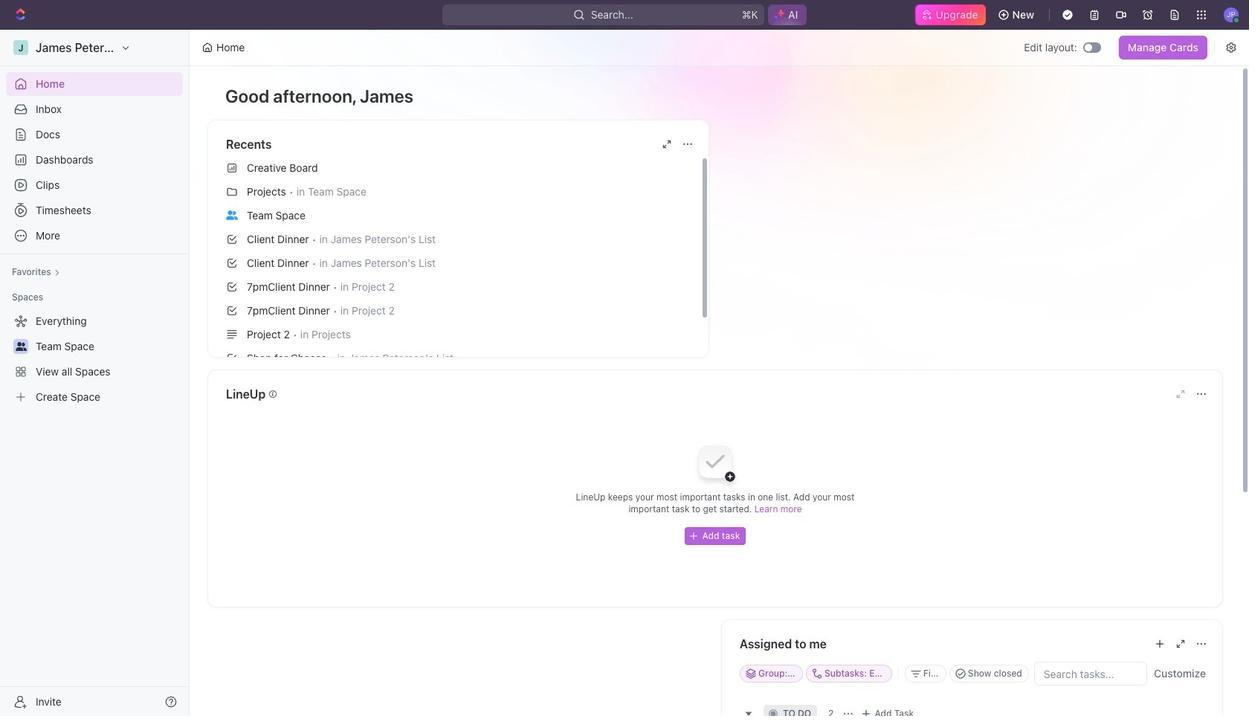 Task type: vqa. For each thing, say whether or not it's contained in the screenshot.
bottom 'User Group' image
yes



Task type: describe. For each thing, give the bounding box(es) containing it.
sidebar navigation
[[0, 30, 193, 716]]

1 horizontal spatial user group image
[[226, 210, 238, 220]]

tree inside sidebar 'navigation'
[[6, 309, 183, 409]]

james peterson's workspace, , element
[[13, 40, 28, 55]]

user group image inside tree
[[15, 342, 26, 351]]



Task type: locate. For each thing, give the bounding box(es) containing it.
user group image
[[226, 210, 238, 220], [15, 342, 26, 351]]

Search tasks... text field
[[1036, 663, 1147, 685]]

0 vertical spatial user group image
[[226, 210, 238, 220]]

tree
[[6, 309, 183, 409]]

1 vertical spatial user group image
[[15, 342, 26, 351]]

0 horizontal spatial user group image
[[15, 342, 26, 351]]



